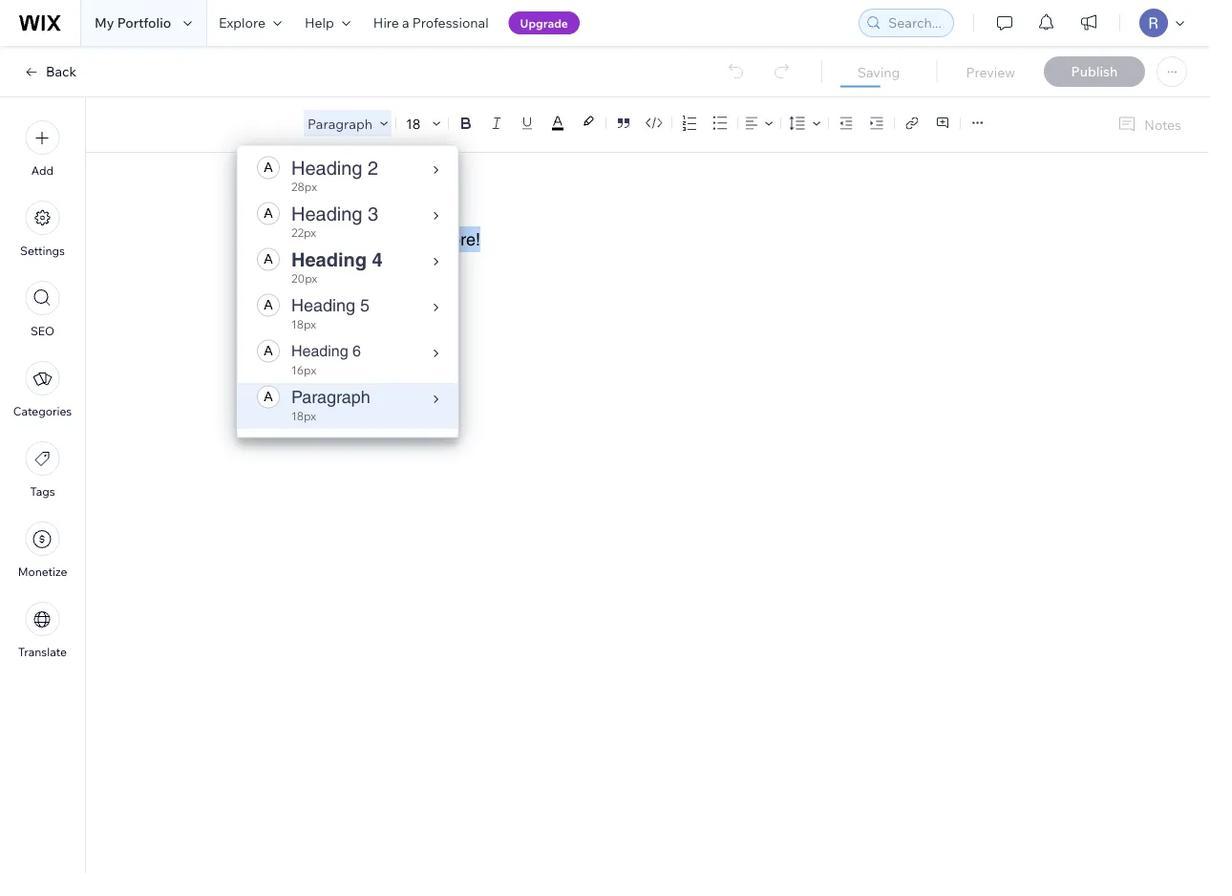 Task type: locate. For each thing, give the bounding box(es) containing it.
hire
[[373, 14, 399, 31]]

hire a professional link
[[362, 0, 500, 46]]

4 heading from the top
[[291, 295, 355, 315]]

09 icons / 05 xlarge48 / 07 arrow / 01 arrow right image
[[434, 166, 439, 174], [434, 212, 439, 220], [434, 258, 439, 266], [434, 304, 439, 311], [434, 350, 439, 357], [434, 396, 439, 403]]

3 heading from the top
[[291, 248, 367, 270]]

2
[[368, 157, 378, 179]]

heading up 16px
[[291, 342, 348, 360]]

heading for heading 3
[[291, 203, 363, 225]]

paragraph down 16px
[[291, 387, 370, 407]]

heading 6
[[291, 342, 361, 360]]

my
[[95, 14, 114, 31]]

heading
[[291, 157, 363, 179], [291, 203, 363, 225], [291, 248, 367, 270], [291, 295, 355, 315], [291, 342, 348, 360]]

heading up introduction
[[291, 203, 363, 225]]

our
[[408, 229, 433, 249]]

18px for heading 5
[[291, 317, 316, 332]]

1 09 icons / 05 xlarge48 / 07 arrow / 01 arrow right image from the top
[[434, 166, 439, 174]]

5 09 icons / 05 xlarge48 / 07 arrow / 01 arrow right image from the top
[[434, 350, 439, 357]]

18px
[[291, 317, 316, 332], [291, 409, 316, 423]]

28px
[[291, 180, 317, 194]]

settings button
[[20, 201, 65, 258]]

group image
[[257, 156, 280, 179], [257, 248, 280, 271], [257, 294, 280, 317], [257, 340, 280, 363], [257, 386, 280, 408]]

settings
[[20, 244, 65, 258]]

5 group image from the top
[[257, 386, 280, 408]]

1 vertical spatial paragraph
[[291, 387, 370, 407]]

heading down 20px
[[291, 295, 355, 315]]

heading for heading 2
[[291, 157, 363, 179]]

3 group image from the top
[[257, 294, 280, 317]]

4 09 icons / 05 xlarge48 / 07 arrow / 01 arrow right image from the top
[[434, 304, 439, 311]]

translate button
[[18, 602, 67, 659]]

store!
[[438, 229, 481, 249]]

22px
[[291, 225, 316, 240]]

paragraph
[[308, 115, 373, 132], [291, 387, 370, 407]]

upgrade
[[520, 16, 568, 30]]

0 vertical spatial paragraph
[[308, 115, 373, 132]]

18px down heading 5
[[291, 317, 316, 332]]

1 18px from the top
[[291, 317, 316, 332]]

1 group image from the top
[[257, 156, 280, 179]]

16px
[[291, 363, 316, 377]]

1 vertical spatial 18px
[[291, 409, 316, 423]]

2 heading from the top
[[291, 203, 363, 225]]

0 vertical spatial 18px
[[291, 317, 316, 332]]

my portfolio
[[95, 14, 171, 31]]

group image for heading 4
[[257, 248, 280, 271]]

3 09 icons / 05 xlarge48 / 07 arrow / 01 arrow right image from the top
[[434, 258, 439, 266]]

6 09 icons / 05 xlarge48 / 07 arrow / 01 arrow right image from the top
[[434, 396, 439, 403]]

heading up 20px
[[291, 248, 367, 270]]

6
[[353, 342, 361, 360]]

heading for heading 4
[[291, 248, 367, 270]]

to
[[389, 229, 403, 249]]

Search... field
[[883, 10, 948, 36]]

2 09 icons / 05 xlarge48 / 07 arrow / 01 arrow right image from the top
[[434, 212, 439, 220]]

hire a professional
[[373, 14, 489, 31]]

menu
[[0, 109, 85, 671]]

categories button
[[13, 361, 72, 418]]

heading up 28px
[[291, 157, 363, 179]]

1 heading from the top
[[291, 157, 363, 179]]

group image for heading 5
[[257, 294, 280, 317]]

seo
[[31, 324, 55, 338]]

18px down 16px
[[291, 409, 316, 423]]

4 group image from the top
[[257, 340, 280, 363]]

09 icons / 05 xlarge48 / 07 arrow / 01 arrow right image for 2
[[434, 166, 439, 174]]

5 heading from the top
[[291, 342, 348, 360]]

2 group image from the top
[[257, 248, 280, 271]]

2 18px from the top
[[291, 409, 316, 423]]

paragraph inside button
[[308, 115, 373, 132]]

09 icons / 05 xlarge48 / 07 arrow / 01 arrow right image for 5
[[434, 304, 439, 311]]

paragraph up heading 2
[[308, 115, 373, 132]]



Task type: vqa. For each thing, say whether or not it's contained in the screenshot.


Task type: describe. For each thing, give the bounding box(es) containing it.
heading for heading 5
[[291, 295, 355, 315]]

tags
[[30, 484, 55, 499]]

monetize button
[[18, 522, 67, 579]]

back
[[46, 63, 77, 80]]

add
[[31, 163, 54, 178]]

3
[[368, 203, 378, 225]]

group image
[[257, 202, 280, 225]]

introduction
[[294, 229, 384, 249]]

monetize
[[18, 565, 67, 579]]

paragraph button
[[304, 110, 392, 137]]

09 icons / 05 xlarge48 / 07 arrow / 01 arrow right image for 6
[[434, 350, 439, 357]]

help
[[305, 14, 334, 31]]

18px for paragraph
[[291, 409, 316, 423]]

translate
[[18, 645, 67, 659]]

09 icons / 05 xlarge48 / 07 arrow / 01 arrow right image for 4
[[434, 258, 439, 266]]

heading 5
[[291, 295, 370, 315]]

add button
[[25, 120, 60, 178]]

20px
[[291, 271, 317, 286]]

group image for heading 2
[[257, 156, 280, 179]]

seo button
[[25, 281, 60, 338]]

heading for heading 6
[[291, 342, 348, 360]]

Add a Catchy Title text field
[[294, 177, 988, 205]]

4
[[372, 248, 383, 270]]

heading 4
[[291, 248, 383, 270]]

heading 3
[[291, 203, 378, 225]]

upgrade button
[[509, 11, 580, 34]]

introduction to our store!
[[294, 229, 481, 249]]

help button
[[293, 0, 362, 46]]

Font Size field
[[404, 114, 425, 133]]

tags button
[[25, 441, 60, 499]]

heading 2
[[291, 157, 378, 179]]

professional
[[413, 14, 489, 31]]

5
[[360, 295, 370, 315]]

menu containing add
[[0, 109, 85, 671]]

group image for paragraph
[[257, 386, 280, 408]]

back button
[[23, 63, 77, 80]]

notes
[[1145, 116, 1182, 133]]

a
[[402, 14, 410, 31]]

portfolio
[[117, 14, 171, 31]]

group image for heading 6
[[257, 340, 280, 363]]

explore
[[219, 14, 266, 31]]

09 icons / 05 xlarge48 / 07 arrow / 01 arrow right image for 3
[[434, 212, 439, 220]]

categories
[[13, 404, 72, 418]]

notes button
[[1110, 112, 1188, 138]]



